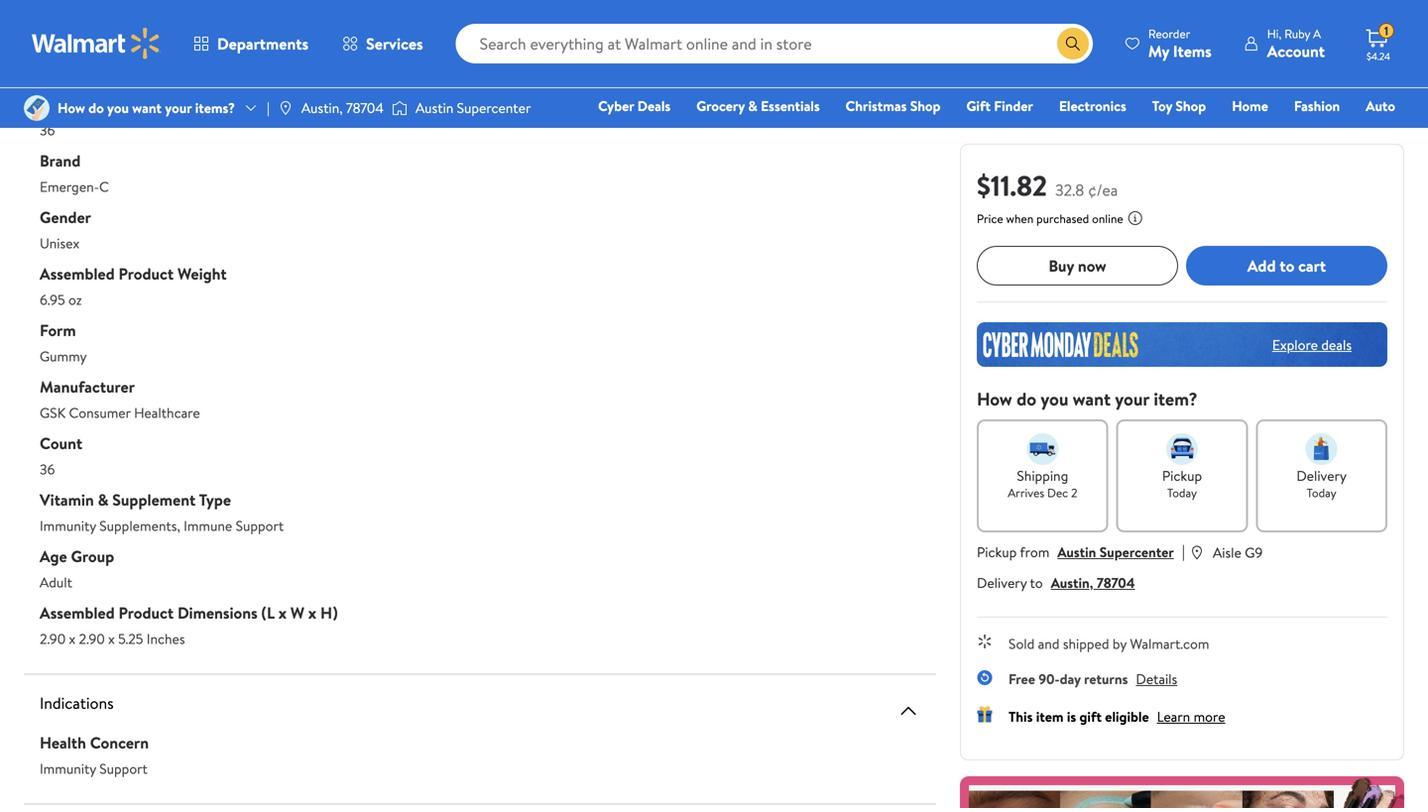 Task type: describe. For each thing, give the bounding box(es) containing it.
delivery today
[[1297, 466, 1347, 502]]

type
[[199, 489, 231, 511]]

walmart+ link
[[1328, 123, 1405, 144]]

delivery for to
[[977, 573, 1027, 593]]

today for pickup
[[1168, 485, 1198, 502]]

how for how do you want your item?
[[977, 387, 1013, 412]]

christmas
[[846, 96, 907, 116]]

you for how do you want your item?
[[1041, 387, 1069, 412]]

concern
[[90, 732, 149, 754]]

oz
[[68, 290, 82, 310]]

do for how do you want your item?
[[1017, 387, 1037, 412]]

this
[[1009, 707, 1033, 727]]

0 horizontal spatial |
[[267, 98, 270, 118]]

walmart image
[[32, 28, 161, 60]]

add to cart button
[[1187, 246, 1388, 286]]

one
[[1244, 124, 1274, 143]]

5.25
[[118, 630, 143, 649]]

hi,
[[1268, 25, 1282, 42]]

support inside count per pack 36 brand emergen-c gender unisex assembled product weight 6.95 oz form gummy manufacturer gsk consumer healthcare count 36 vitamin & supplement type immunity supplements, immune support age group adult assembled product dimensions (l x w x h) 2.90 x 2.90 x 5.25 inches
[[236, 516, 284, 536]]

details button
[[1136, 670, 1178, 689]]

search icon image
[[1065, 36, 1081, 52]]

your for items?
[[165, 98, 192, 118]]

auto registry
[[1167, 96, 1396, 143]]

shipping arrives dec 2
[[1008, 466, 1078, 502]]

your for item?
[[1115, 387, 1150, 412]]

registry link
[[1159, 123, 1227, 144]]

0 vertical spatial &
[[748, 96, 758, 116]]

w
[[291, 602, 305, 624]]

gummy
[[40, 347, 87, 366]]

supplement
[[112, 489, 196, 511]]

grocery & essentials
[[697, 96, 820, 116]]

austin, 78704
[[301, 98, 384, 118]]

legal information image
[[1128, 210, 1144, 226]]

90-
[[1039, 670, 1060, 689]]

pickup today
[[1163, 466, 1203, 502]]

how do you want your items?
[[58, 98, 235, 118]]

a
[[1314, 25, 1322, 42]]

2 36 from the top
[[40, 460, 55, 479]]

& inside count per pack 36 brand emergen-c gender unisex assembled product weight 6.95 oz form gummy manufacturer gsk consumer healthcare count 36 vitamin & supplement type immunity supplements, immune support age group adult assembled product dimensions (l x w x h) 2.90 x 2.90 x 5.25 inches
[[98, 489, 109, 511]]

christmas shop
[[846, 96, 941, 116]]

pack
[[113, 93, 146, 115]]

group
[[71, 546, 114, 567]]

items?
[[195, 98, 235, 118]]

details
[[1136, 670, 1178, 689]]

want for item?
[[1073, 387, 1111, 412]]

per
[[86, 93, 109, 115]]

reorder
[[1149, 25, 1191, 42]]

today for delivery
[[1307, 485, 1337, 502]]

grocery
[[697, 96, 745, 116]]

free
[[1009, 670, 1036, 689]]

eligible
[[1106, 707, 1149, 727]]

by
[[1113, 634, 1127, 654]]

count per pack 36 brand emergen-c gender unisex assembled product weight 6.95 oz form gummy manufacturer gsk consumer healthcare count 36 vitamin & supplement type immunity supplements, immune support age group adult assembled product dimensions (l x w x h) 2.90 x 2.90 x 5.25 inches
[[40, 93, 338, 649]]

h)
[[320, 602, 338, 624]]

auto
[[1366, 96, 1396, 116]]

immune
[[184, 516, 232, 536]]

weight
[[178, 263, 227, 285]]

fashion link
[[1286, 95, 1350, 117]]

gifting made easy image
[[977, 707, 993, 723]]

delivery to austin, 78704
[[977, 573, 1136, 593]]

 image for austin, 78704
[[278, 100, 294, 116]]

(l
[[261, 602, 275, 624]]

6.95
[[40, 290, 65, 310]]

departments button
[[177, 20, 326, 67]]

g9
[[1245, 543, 1263, 563]]

supplements,
[[100, 516, 180, 536]]

you for how do you want your items?
[[107, 98, 129, 118]]

inches
[[147, 630, 185, 649]]

2
[[1072, 485, 1078, 502]]

registry
[[1167, 124, 1218, 143]]

specifications image
[[897, 4, 921, 28]]

Walmart Site-Wide search field
[[456, 24, 1093, 63]]

indications
[[40, 693, 114, 714]]

vitamin
[[40, 489, 94, 511]]

how for how do you want your items?
[[58, 98, 85, 118]]

reorder my items
[[1149, 25, 1212, 62]]

manufacturer
[[40, 376, 135, 398]]

purchased
[[1037, 210, 1090, 227]]

essentials
[[761, 96, 820, 116]]

explore deals link
[[1265, 327, 1360, 362]]

buy now button
[[977, 246, 1179, 286]]

items
[[1174, 40, 1212, 62]]

form
[[40, 319, 76, 341]]

$11.82 32.8 ¢/ea
[[977, 166, 1118, 205]]

walmart.com
[[1130, 634, 1210, 654]]

intent image for shipping image
[[1027, 434, 1059, 465]]

cyber monday deals image
[[977, 322, 1388, 367]]

cyber deals link
[[589, 95, 680, 117]]

supercenter inside "pickup from austin supercenter |"
[[1100, 543, 1174, 562]]

2 2.90 from the left
[[79, 630, 105, 649]]

1 assembled from the top
[[40, 263, 115, 285]]

dec
[[1048, 485, 1069, 502]]

shop for christmas shop
[[910, 96, 941, 116]]



Task type: vqa. For each thing, say whether or not it's contained in the screenshot.


Task type: locate. For each thing, give the bounding box(es) containing it.
1 horizontal spatial delivery
[[1297, 466, 1347, 486]]

returns
[[1084, 670, 1128, 689]]

count down gsk
[[40, 433, 82, 454]]

toy shop link
[[1144, 95, 1216, 117]]

grocery & essentials link
[[688, 95, 829, 117]]

1 vertical spatial 36
[[40, 460, 55, 479]]

0 horizontal spatial 78704
[[346, 98, 384, 118]]

2 shop from the left
[[1176, 96, 1207, 116]]

1 vertical spatial support
[[100, 759, 148, 779]]

78704 down austin supercenter button
[[1097, 573, 1136, 593]]

austin, down departments
[[301, 98, 343, 118]]

item?
[[1154, 387, 1198, 412]]

shop right christmas
[[910, 96, 941, 116]]

immunity down vitamin
[[40, 516, 96, 536]]

do
[[88, 98, 104, 118], [1017, 387, 1037, 412]]

want left item?
[[1073, 387, 1111, 412]]

0 vertical spatial supercenter
[[457, 98, 531, 118]]

explore deals
[[1273, 335, 1352, 354]]

today
[[1168, 485, 1198, 502], [1307, 485, 1337, 502]]

account
[[1268, 40, 1325, 62]]

shipped
[[1063, 634, 1110, 654]]

1 vertical spatial assembled
[[40, 602, 115, 624]]

count left per
[[40, 93, 82, 115]]

1 horizontal spatial 2.90
[[79, 630, 105, 649]]

1 horizontal spatial 78704
[[1097, 573, 1136, 593]]

2 today from the left
[[1307, 485, 1337, 502]]

intent image for delivery image
[[1306, 434, 1338, 465]]

today inside delivery today
[[1307, 485, 1337, 502]]

| left 'aisle' at the right bottom of page
[[1182, 541, 1186, 563]]

today down the intent image for pickup
[[1168, 485, 1198, 502]]

shipping
[[1017, 466, 1069, 486]]

$11.82
[[977, 166, 1048, 205]]

multipack
[[40, 37, 109, 59]]

2 count from the top
[[40, 433, 82, 454]]

austin
[[416, 98, 454, 118], [1058, 543, 1097, 562]]

toy
[[1153, 96, 1173, 116]]

1 vertical spatial how
[[977, 387, 1013, 412]]

christmas shop link
[[837, 95, 950, 117]]

immunity
[[40, 516, 96, 536], [40, 759, 96, 779]]

1 horizontal spatial  image
[[392, 98, 408, 118]]

want right per
[[132, 98, 162, 118]]

0 vertical spatial count
[[40, 93, 82, 115]]

free 90-day returns details
[[1009, 670, 1178, 689]]

delivery down 'intent image for delivery'
[[1297, 466, 1347, 486]]

0 horizontal spatial supercenter
[[457, 98, 531, 118]]

32.8
[[1056, 179, 1085, 201]]

$4.24
[[1367, 50, 1391, 63]]

my
[[1149, 40, 1170, 62]]

0 vertical spatial delivery
[[1297, 466, 1347, 486]]

1 vertical spatial you
[[1041, 387, 1069, 412]]

departments
[[217, 33, 309, 55]]

0 horizontal spatial how
[[58, 98, 85, 118]]

0 horizontal spatial shop
[[910, 96, 941, 116]]

0 horizontal spatial 2.90
[[40, 630, 66, 649]]

c
[[99, 177, 109, 196]]

supercenter
[[457, 98, 531, 118], [1100, 543, 1174, 562]]

austin down "services"
[[416, 98, 454, 118]]

health concern immunity support
[[40, 732, 149, 779]]

do up the intent image for shipping
[[1017, 387, 1037, 412]]

to down the from
[[1030, 573, 1043, 593]]

2 immunity from the top
[[40, 759, 96, 779]]

today inside 'pickup today'
[[1168, 485, 1198, 502]]

1 horizontal spatial to
[[1280, 255, 1295, 277]]

0 vertical spatial austin
[[416, 98, 454, 118]]

now
[[1078, 255, 1107, 277]]

 image for austin supercenter
[[392, 98, 408, 118]]

1 horizontal spatial support
[[236, 516, 284, 536]]

1 horizontal spatial austin
[[1058, 543, 1097, 562]]

0 vertical spatial support
[[236, 516, 284, 536]]

finder
[[994, 96, 1034, 116]]

1 vertical spatial to
[[1030, 573, 1043, 593]]

your left item?
[[1115, 387, 1150, 412]]

pickup inside "pickup from austin supercenter |"
[[977, 543, 1017, 562]]

price when purchased online
[[977, 210, 1124, 227]]

support down concern
[[100, 759, 148, 779]]

1 vertical spatial delivery
[[977, 573, 1027, 593]]

0 vertical spatial product
[[119, 263, 174, 285]]

1 vertical spatial austin
[[1058, 543, 1097, 562]]

aisle
[[1213, 543, 1242, 563]]

1 vertical spatial &
[[98, 489, 109, 511]]

pickup left the from
[[977, 543, 1017, 562]]

0 vertical spatial immunity
[[40, 516, 96, 536]]

austin, 78704 button
[[1051, 573, 1136, 593]]

delivery
[[1297, 466, 1347, 486], [977, 573, 1027, 593]]

debit
[[1277, 124, 1311, 143]]

x
[[279, 602, 287, 624], [308, 602, 317, 624], [69, 630, 76, 649], [108, 630, 115, 649]]

1 vertical spatial immunity
[[40, 759, 96, 779]]

0 horizontal spatial do
[[88, 98, 104, 118]]

0 horizontal spatial &
[[98, 489, 109, 511]]

support inside health concern immunity support
[[100, 759, 148, 779]]

fashion
[[1295, 96, 1341, 116]]

| right items?
[[267, 98, 270, 118]]

auto link
[[1358, 95, 1405, 117]]

1 horizontal spatial &
[[748, 96, 758, 116]]

1 horizontal spatial pickup
[[1163, 466, 1203, 486]]

deals
[[638, 96, 671, 116]]

intent image for pickup image
[[1167, 434, 1198, 465]]

add to cart
[[1248, 255, 1327, 277]]

price
[[977, 210, 1004, 227]]

learn
[[1157, 707, 1191, 727]]

1 vertical spatial your
[[1115, 387, 1150, 412]]

0 vertical spatial austin,
[[301, 98, 343, 118]]

1 horizontal spatial do
[[1017, 387, 1037, 412]]

austin up the austin, 78704 button
[[1058, 543, 1097, 562]]

when
[[1007, 210, 1034, 227]]

0 horizontal spatial austin,
[[301, 98, 343, 118]]

consumer
[[69, 403, 131, 423]]

you up the intent image for shipping
[[1041, 387, 1069, 412]]

assembled up oz
[[40, 263, 115, 285]]

36
[[40, 121, 55, 140], [40, 460, 55, 479]]

1 count from the top
[[40, 93, 82, 115]]

0 horizontal spatial  image
[[278, 100, 294, 116]]

brand
[[40, 150, 81, 172]]

1 vertical spatial |
[[1182, 541, 1186, 563]]

& right grocery
[[748, 96, 758, 116]]

1 vertical spatial do
[[1017, 387, 1037, 412]]

1 product from the top
[[119, 263, 174, 285]]

0 horizontal spatial support
[[100, 759, 148, 779]]

cart
[[1299, 255, 1327, 277]]

1 shop from the left
[[910, 96, 941, 116]]

delivery down the from
[[977, 573, 1027, 593]]

1 vertical spatial supercenter
[[1100, 543, 1174, 562]]

indications image
[[897, 699, 921, 723]]

0 horizontal spatial austin
[[416, 98, 454, 118]]

1 horizontal spatial you
[[1041, 387, 1069, 412]]

immunity inside count per pack 36 brand emergen-c gender unisex assembled product weight 6.95 oz form gummy manufacturer gsk consumer healthcare count 36 vitamin & supplement type immunity supplements, immune support age group adult assembled product dimensions (l x w x h) 2.90 x 2.90 x 5.25 inches
[[40, 516, 96, 536]]

 image right austin, 78704
[[392, 98, 408, 118]]

how up "shipping arrives dec 2"
[[977, 387, 1013, 412]]

& right vitamin
[[98, 489, 109, 511]]

1 vertical spatial pickup
[[977, 543, 1017, 562]]

1
[[1385, 23, 1389, 39]]

ruby
[[1285, 25, 1311, 42]]

and
[[1038, 634, 1060, 654]]

gift
[[967, 96, 991, 116]]

toy shop
[[1153, 96, 1207, 116]]

austin,
[[301, 98, 343, 118], [1051, 573, 1094, 593]]

pickup
[[1163, 466, 1203, 486], [977, 543, 1017, 562]]

0 horizontal spatial your
[[165, 98, 192, 118]]

emergen-
[[40, 177, 99, 196]]

1 2.90 from the left
[[40, 630, 66, 649]]

0 vertical spatial assembled
[[40, 263, 115, 285]]

1 today from the left
[[1168, 485, 1198, 502]]

1 horizontal spatial shop
[[1176, 96, 1207, 116]]

from
[[1020, 543, 1050, 562]]

your left items?
[[165, 98, 192, 118]]

this item is gift eligible learn more
[[1009, 707, 1226, 727]]

Search search field
[[456, 24, 1093, 63]]

1 vertical spatial count
[[40, 433, 82, 454]]

today down 'intent image for delivery'
[[1307, 485, 1337, 502]]

how do you want your item?
[[977, 387, 1198, 412]]

you
[[107, 98, 129, 118], [1041, 387, 1069, 412]]

you down multipack quantity
[[107, 98, 129, 118]]

1 horizontal spatial supercenter
[[1100, 543, 1174, 562]]

want for items?
[[132, 98, 162, 118]]

how left per
[[58, 98, 85, 118]]

support
[[236, 516, 284, 536], [100, 759, 148, 779]]

1 vertical spatial product
[[119, 602, 174, 624]]

0 vertical spatial |
[[267, 98, 270, 118]]

shop up registry
[[1176, 96, 1207, 116]]

support right immune
[[236, 516, 284, 536]]

electronics link
[[1051, 95, 1136, 117]]

0 vertical spatial to
[[1280, 255, 1295, 277]]

2.90 down adult at the left bottom
[[40, 630, 66, 649]]

hi, ruby a account
[[1268, 25, 1325, 62]]

gift finder
[[967, 96, 1034, 116]]

1 immunity from the top
[[40, 516, 96, 536]]

1 horizontal spatial how
[[977, 387, 1013, 412]]

1 vertical spatial want
[[1073, 387, 1111, 412]]

to left the cart
[[1280, 255, 1295, 277]]

sold
[[1009, 634, 1035, 654]]

1 horizontal spatial want
[[1073, 387, 1111, 412]]

1 vertical spatial austin,
[[1051, 573, 1094, 593]]

do for how do you want your items?
[[88, 98, 104, 118]]

1 vertical spatial 78704
[[1097, 573, 1136, 593]]

product left weight
[[119, 263, 174, 285]]

0 vertical spatial do
[[88, 98, 104, 118]]

gift finder link
[[958, 95, 1043, 117]]

0 horizontal spatial want
[[132, 98, 162, 118]]

78704 down services dropdown button
[[346, 98, 384, 118]]

home
[[1232, 96, 1269, 116]]

sold and shipped by walmart.com
[[1009, 634, 1210, 654]]

1 horizontal spatial your
[[1115, 387, 1150, 412]]

 image left austin, 78704
[[278, 100, 294, 116]]

0 vertical spatial want
[[132, 98, 162, 118]]

0 horizontal spatial delivery
[[977, 573, 1027, 593]]

0 vertical spatial 78704
[[346, 98, 384, 118]]

0 vertical spatial pickup
[[1163, 466, 1203, 486]]

count
[[40, 93, 82, 115], [40, 433, 82, 454]]

0 vertical spatial 36
[[40, 121, 55, 140]]

0 vertical spatial you
[[107, 98, 129, 118]]

1 horizontal spatial |
[[1182, 541, 1186, 563]]

pickup for pickup today
[[1163, 466, 1203, 486]]

1 horizontal spatial today
[[1307, 485, 1337, 502]]

0 horizontal spatial you
[[107, 98, 129, 118]]

0 horizontal spatial today
[[1168, 485, 1198, 502]]

 image
[[392, 98, 408, 118], [278, 100, 294, 116]]

to for delivery
[[1030, 573, 1043, 593]]

deals
[[1322, 335, 1352, 354]]

0 horizontal spatial to
[[1030, 573, 1043, 593]]

health
[[40, 732, 86, 754]]

more
[[1194, 707, 1226, 727]]

immunity down health
[[40, 759, 96, 779]]

0 vertical spatial your
[[165, 98, 192, 118]]

to inside button
[[1280, 255, 1295, 277]]

 image
[[24, 95, 50, 121]]

pickup down the intent image for pickup
[[1163, 466, 1203, 486]]

austin supercenter button
[[1058, 543, 1174, 562]]

shop for toy shop
[[1176, 96, 1207, 116]]

walmart+
[[1337, 124, 1396, 143]]

0 horizontal spatial pickup
[[977, 543, 1017, 562]]

to for add
[[1280, 255, 1295, 277]]

2 assembled from the top
[[40, 602, 115, 624]]

assembled down adult at the left bottom
[[40, 602, 115, 624]]

2.90 left 5.25 on the left bottom of the page
[[79, 630, 105, 649]]

delivery for today
[[1297, 466, 1347, 486]]

¢/ea
[[1088, 179, 1118, 201]]

36 up brand
[[40, 121, 55, 140]]

one debit link
[[1235, 123, 1320, 144]]

day
[[1060, 670, 1081, 689]]

age
[[40, 546, 67, 567]]

2 product from the top
[[119, 602, 174, 624]]

product up 5.25 on the left bottom of the page
[[119, 602, 174, 624]]

36 up vitamin
[[40, 460, 55, 479]]

do left pack
[[88, 98, 104, 118]]

0 vertical spatial how
[[58, 98, 85, 118]]

multipack quantity
[[40, 37, 174, 59]]

austin inside "pickup from austin supercenter |"
[[1058, 543, 1097, 562]]

adult
[[40, 573, 72, 592]]

1 36 from the top
[[40, 121, 55, 140]]

1 horizontal spatial austin,
[[1051, 573, 1094, 593]]

austin, down "pickup from austin supercenter |"
[[1051, 573, 1094, 593]]

services button
[[326, 20, 440, 67]]

immunity inside health concern immunity support
[[40, 759, 96, 779]]

pickup for pickup from austin supercenter |
[[977, 543, 1017, 562]]



